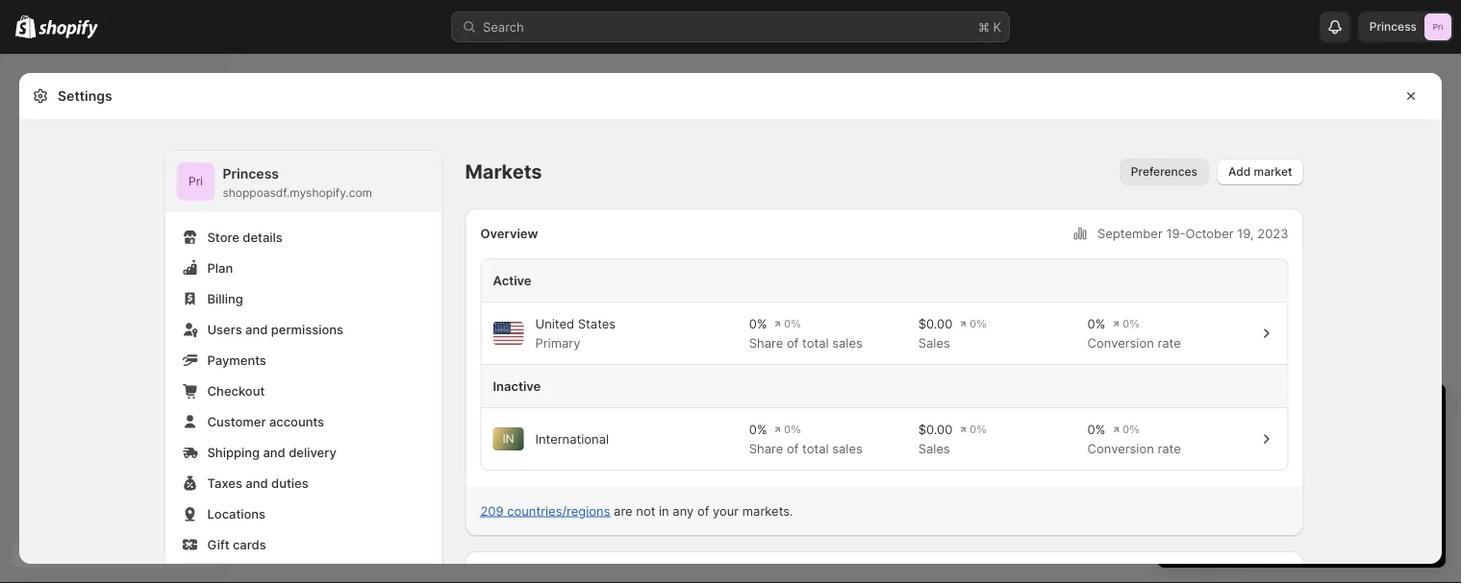 Task type: describe. For each thing, give the bounding box(es) containing it.
sales for inactive
[[832, 442, 863, 456]]

locations
[[207, 507, 266, 522]]

pick your plan link
[[1177, 522, 1427, 549]]

and for duties
[[246, 476, 268, 491]]

preferences link
[[1120, 159, 1209, 186]]

inactive
[[493, 379, 541, 394]]

not
[[636, 504, 656, 519]]

total for inactive
[[802, 442, 829, 456]]

users
[[207, 322, 242, 337]]

pri button
[[177, 163, 215, 201]]

are
[[614, 504, 633, 519]]

shipping and delivery link
[[177, 440, 431, 467]]

conversion for inactive
[[1088, 442, 1154, 456]]

1 day left in your trial
[[1177, 401, 1366, 424]]

markets.
[[743, 504, 793, 519]]

in
[[503, 432, 514, 446]]

billing link
[[177, 286, 431, 313]]

sales for active
[[832, 336, 863, 351]]

permissions
[[271, 322, 343, 337]]

⌘
[[978, 19, 990, 34]]

princess for princess
[[1370, 20, 1417, 34]]

to inside to customize your online store and add bonus features
[[1316, 474, 1328, 489]]

and for delivery
[[263, 445, 285, 460]]

customer
[[207, 415, 266, 430]]

day
[[1191, 401, 1224, 424]]

first 3 months for $1/month
[[1192, 455, 1354, 470]]

2 vertical spatial of
[[697, 504, 709, 519]]

rate for active
[[1158, 336, 1181, 351]]

1 day left in your trial element
[[1157, 434, 1446, 569]]

add
[[1229, 165, 1251, 179]]

taxes and duties link
[[177, 470, 431, 497]]

and inside to customize your online store and add bonus features
[[1265, 494, 1287, 508]]

1 horizontal spatial princess image
[[1425, 13, 1452, 40]]

paid
[[1246, 436, 1272, 451]]

add market button
[[1217, 159, 1304, 186]]

details
[[243, 230, 283, 245]]

shipping
[[207, 445, 260, 460]]

princess for princess shoppoasdf.myshopify.com
[[223, 166, 279, 182]]

states
[[578, 317, 616, 331]]

checkout
[[207, 384, 265, 399]]

get:
[[1329, 436, 1352, 451]]

for
[[1278, 455, 1294, 470]]

⌘ k
[[978, 19, 1002, 34]]

and up $1/month
[[1303, 436, 1326, 451]]

shoppoasdf.myshopify.com
[[223, 186, 372, 200]]

september 19-october 19, 2023
[[1098, 226, 1289, 241]]

change in conversion rate image for inactive
[[1113, 422, 1140, 438]]

locations link
[[177, 501, 431, 528]]

cards
[[233, 538, 266, 553]]

users and permissions link
[[177, 317, 431, 343]]

gift cards
[[207, 538, 266, 553]]

features
[[1356, 494, 1405, 508]]

duties
[[271, 476, 308, 491]]

of for inactive
[[787, 442, 799, 456]]

$0.00 for active
[[918, 317, 953, 331]]

$1/month
[[1298, 455, 1354, 470]]

credit
[[1278, 474, 1312, 489]]

your inside to customize your online store and add bonus features
[[1395, 474, 1421, 489]]

active
[[493, 273, 532, 288]]

share for active
[[749, 336, 783, 351]]

online
[[1192, 494, 1227, 508]]

1 horizontal spatial plan
[[1317, 529, 1340, 543]]

pick
[[1263, 529, 1286, 543]]

shopify image
[[15, 15, 36, 38]]

payments
[[207, 353, 266, 368]]

your inside settings dialog
[[713, 504, 739, 519]]

sales for active
[[918, 336, 950, 351]]

customer accounts link
[[177, 409, 431, 436]]

change in sales image
[[960, 317, 987, 332]]

left
[[1229, 401, 1259, 424]]

search
[[483, 19, 524, 34]]

taxes and duties
[[207, 476, 308, 491]]

customize
[[1331, 474, 1392, 489]]

conversion rate for inactive
[[1088, 442, 1181, 456]]

accounts
[[269, 415, 324, 430]]

2023
[[1258, 226, 1289, 241]]

to customize your online store and add bonus features
[[1192, 474, 1421, 508]]

plan
[[207, 261, 233, 276]]

share for inactive
[[749, 442, 783, 456]]

rate for inactive
[[1158, 442, 1181, 456]]

change in share of total sales image
[[775, 422, 801, 438]]

bonus
[[1316, 494, 1353, 508]]

your inside dropdown button
[[1286, 401, 1326, 424]]

primary
[[535, 336, 581, 351]]

pick your plan
[[1263, 529, 1340, 543]]

shipping and delivery
[[207, 445, 336, 460]]

gift
[[207, 538, 229, 553]]



Task type: vqa. For each thing, say whether or not it's contained in the screenshot.
Select
no



Task type: locate. For each thing, give the bounding box(es) containing it.
sales for inactive
[[918, 442, 950, 456]]

of for active
[[787, 336, 799, 351]]

change in conversion rate image
[[1113, 317, 1140, 332], [1113, 422, 1140, 438]]

store down months
[[1245, 474, 1275, 489]]

1 conversion rate from the top
[[1088, 336, 1181, 351]]

store inside to customize your online store and add bonus features
[[1231, 494, 1261, 508]]

september
[[1098, 226, 1163, 241]]

1 vertical spatial rate
[[1158, 442, 1181, 456]]

of right any
[[697, 504, 709, 519]]

taxes
[[207, 476, 242, 491]]

0 vertical spatial princess image
[[1425, 13, 1452, 40]]

conversion rate down 1
[[1088, 442, 1181, 456]]

princess shoppoasdf.myshopify.com
[[223, 166, 372, 200]]

19,
[[1237, 226, 1254, 241]]

plan up for
[[1275, 436, 1300, 451]]

payments link
[[177, 347, 431, 374]]

plan down bonus
[[1317, 529, 1340, 543]]

1 day left in your trial button
[[1157, 384, 1446, 424]]

3
[[1219, 455, 1227, 470]]

0 vertical spatial of
[[787, 336, 799, 351]]

2 rate from the top
[[1158, 442, 1181, 456]]

1 vertical spatial princess
[[223, 166, 279, 182]]

2 $0.00 from the top
[[918, 422, 953, 437]]

0 horizontal spatial plan
[[1275, 436, 1300, 451]]

conversion rate up 1
[[1088, 336, 1181, 351]]

your right the pick
[[1289, 529, 1314, 543]]

international
[[535, 432, 609, 447]]

gift cards link
[[177, 532, 431, 559]]

settings dialog
[[19, 73, 1442, 584]]

first
[[1192, 455, 1215, 470]]

of
[[787, 336, 799, 351], [787, 442, 799, 456], [697, 504, 709, 519]]

209 countries/regions link
[[481, 504, 610, 519]]

1 vertical spatial princess image
[[177, 163, 215, 201]]

change in sales image
[[960, 422, 987, 438]]

0 vertical spatial plan
[[1275, 436, 1300, 451]]

change in conversion rate image left 1
[[1113, 422, 1140, 438]]

0 horizontal spatial princess
[[223, 166, 279, 182]]

1 share from the top
[[749, 336, 783, 351]]

0 vertical spatial share
[[749, 336, 783, 351]]

plan
[[1275, 436, 1300, 451], [1317, 529, 1340, 543]]

add
[[1290, 494, 1313, 508]]

princess image
[[1425, 13, 1452, 40], [177, 163, 215, 201]]

users and permissions
[[207, 322, 343, 337]]

total
[[802, 336, 829, 351], [802, 442, 829, 456]]

shop settings menu element
[[165, 151, 442, 584]]

$0.00 left change in sales image
[[918, 422, 953, 437]]

your
[[1286, 401, 1326, 424], [1395, 474, 1421, 489], [713, 504, 739, 519], [1289, 529, 1314, 543]]

1 share of total sales from the top
[[749, 336, 863, 351]]

1 vertical spatial total
[[802, 442, 829, 456]]

store details
[[207, 230, 283, 245]]

0 vertical spatial share of total sales
[[749, 336, 863, 351]]

conversion for active
[[1088, 336, 1154, 351]]

sales
[[918, 336, 950, 351], [918, 442, 950, 456]]

209 countries/regions are not in any of your markets.
[[481, 504, 793, 519]]

in
[[1265, 401, 1280, 424], [659, 504, 669, 519]]

share of total sales down change in share of total sales icon
[[749, 442, 863, 456]]

0 vertical spatial rate
[[1158, 336, 1181, 351]]

share of total sales down change in share of total sales image
[[749, 336, 863, 351]]

market
[[1254, 165, 1293, 179]]

in right not
[[659, 504, 669, 519]]

1 vertical spatial of
[[787, 442, 799, 456]]

2 share of total sales from the top
[[749, 442, 863, 456]]

2 conversion from the top
[[1088, 442, 1154, 456]]

settings
[[58, 88, 112, 104]]

your left markets.
[[713, 504, 739, 519]]

$0.00
[[918, 317, 953, 331], [918, 422, 953, 437]]

october
[[1186, 226, 1234, 241]]

of down change in share of total sales image
[[787, 336, 799, 351]]

2 sales from the top
[[832, 442, 863, 456]]

in inside dialog
[[659, 504, 669, 519]]

share of total sales for active
[[749, 336, 863, 351]]

any
[[673, 504, 694, 519]]

conversion rate for active
[[1088, 336, 1181, 351]]

19-
[[1166, 226, 1186, 241]]

app
[[1219, 474, 1241, 489]]

to left a on the right bottom of page
[[1220, 436, 1232, 451]]

store details link
[[177, 224, 431, 251]]

0 vertical spatial princess
[[1370, 20, 1417, 34]]

a
[[1236, 436, 1243, 451]]

conversion rate
[[1088, 336, 1181, 351], [1088, 442, 1181, 456]]

0 vertical spatial sales
[[918, 336, 950, 351]]

1 vertical spatial share of total sales
[[749, 442, 863, 456]]

1 horizontal spatial to
[[1316, 474, 1328, 489]]

of down change in share of total sales icon
[[787, 442, 799, 456]]

1 vertical spatial in
[[659, 504, 669, 519]]

switch
[[1177, 436, 1217, 451]]

and
[[245, 322, 268, 337], [1303, 436, 1326, 451], [263, 445, 285, 460], [246, 476, 268, 491], [1265, 494, 1287, 508]]

to
[[1220, 436, 1232, 451], [1316, 474, 1328, 489]]

conversion
[[1088, 336, 1154, 351], [1088, 442, 1154, 456]]

0 vertical spatial $0.00
[[918, 317, 953, 331]]

1 vertical spatial conversion rate
[[1088, 442, 1181, 456]]

your left trial at the bottom right of page
[[1286, 401, 1326, 424]]

add market
[[1229, 165, 1293, 179]]

plan link
[[177, 255, 431, 282]]

princess image inside shop settings menu element
[[177, 163, 215, 201]]

change in conversion rate image for active
[[1113, 317, 1140, 332]]

$50 app store credit
[[1192, 474, 1312, 489]]

change in share of total sales image
[[775, 317, 801, 332]]

united
[[535, 317, 574, 331]]

1 vertical spatial change in conversion rate image
[[1113, 422, 1140, 438]]

1 conversion from the top
[[1088, 336, 1154, 351]]

0 horizontal spatial princess image
[[177, 163, 215, 201]]

markets
[[465, 160, 542, 184]]

0 vertical spatial total
[[802, 336, 829, 351]]

$0.00 for inactive
[[918, 422, 953, 437]]

and left "add"
[[1265, 494, 1287, 508]]

share down change in share of total sales icon
[[749, 442, 783, 456]]

dialog
[[1450, 73, 1461, 565]]

total for active
[[802, 336, 829, 351]]

0 horizontal spatial to
[[1220, 436, 1232, 451]]

2 conversion rate from the top
[[1088, 442, 1181, 456]]

store
[[207, 230, 239, 245]]

1 sales from the top
[[918, 336, 950, 351]]

k
[[993, 19, 1002, 34]]

$50 app store credit link
[[1192, 474, 1312, 489]]

billing
[[207, 292, 243, 306]]

0 horizontal spatial in
[[659, 504, 669, 519]]

in right "left"
[[1265, 401, 1280, 424]]

209
[[481, 504, 504, 519]]

0 vertical spatial store
[[1245, 474, 1275, 489]]

1 change in conversion rate image from the top
[[1113, 317, 1140, 332]]

rate
[[1158, 336, 1181, 351], [1158, 442, 1181, 456]]

1 vertical spatial share
[[749, 442, 783, 456]]

1
[[1177, 401, 1186, 424]]

switch to a paid plan and get:
[[1177, 436, 1352, 451]]

months
[[1230, 455, 1274, 470]]

1 vertical spatial store
[[1231, 494, 1261, 508]]

1 horizontal spatial princess
[[1370, 20, 1417, 34]]

rate up 1
[[1158, 336, 1181, 351]]

store down $50 app store credit link
[[1231, 494, 1261, 508]]

trial
[[1331, 401, 1366, 424]]

0 vertical spatial sales
[[832, 336, 863, 351]]

change in conversion rate image down september
[[1113, 317, 1140, 332]]

2 sales from the top
[[918, 442, 950, 456]]

0 vertical spatial conversion
[[1088, 336, 1154, 351]]

in inside dropdown button
[[1265, 401, 1280, 424]]

1 vertical spatial $0.00
[[918, 422, 953, 437]]

1 vertical spatial plan
[[1317, 529, 1340, 543]]

and right taxes
[[246, 476, 268, 491]]

0 vertical spatial to
[[1220, 436, 1232, 451]]

united states primary
[[535, 317, 616, 351]]

checkout link
[[177, 378, 431, 405]]

share of total sales for inactive
[[749, 442, 863, 456]]

store
[[1245, 474, 1275, 489], [1231, 494, 1261, 508]]

1 vertical spatial to
[[1316, 474, 1328, 489]]

customer accounts
[[207, 415, 324, 430]]

1 horizontal spatial in
[[1265, 401, 1280, 424]]

share down change in share of total sales image
[[749, 336, 783, 351]]

2 change in conversion rate image from the top
[[1113, 422, 1140, 438]]

overview
[[481, 226, 538, 241]]

and right users
[[245, 322, 268, 337]]

1 sales from the top
[[832, 336, 863, 351]]

$0.00 left change in sales icon
[[918, 317, 953, 331]]

to down $1/month
[[1316, 474, 1328, 489]]

shopify image
[[39, 20, 98, 39]]

your up the features
[[1395, 474, 1421, 489]]

$50
[[1192, 474, 1215, 489]]

1 vertical spatial conversion
[[1088, 442, 1154, 456]]

0 vertical spatial change in conversion rate image
[[1113, 317, 1140, 332]]

0 vertical spatial conversion rate
[[1088, 336, 1181, 351]]

2 total from the top
[[802, 442, 829, 456]]

1 rate from the top
[[1158, 336, 1181, 351]]

princess
[[1370, 20, 1417, 34], [223, 166, 279, 182]]

2 share from the top
[[749, 442, 783, 456]]

1 vertical spatial sales
[[832, 442, 863, 456]]

0 vertical spatial in
[[1265, 401, 1280, 424]]

preferences
[[1131, 165, 1198, 179]]

rate left the first
[[1158, 442, 1181, 456]]

1 $0.00 from the top
[[918, 317, 953, 331]]

delivery
[[289, 445, 336, 460]]

princess inside "princess shoppoasdf.myshopify.com"
[[223, 166, 279, 182]]

1 vertical spatial sales
[[918, 442, 950, 456]]

and for permissions
[[245, 322, 268, 337]]

1 total from the top
[[802, 336, 829, 351]]

and down the customer accounts
[[263, 445, 285, 460]]



